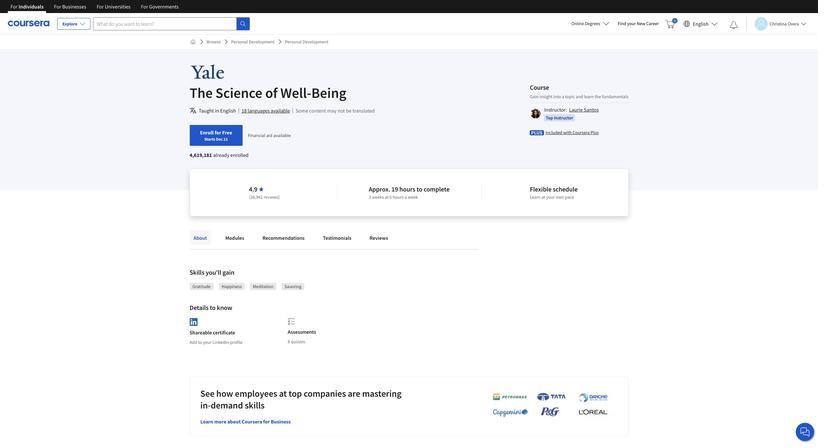 Task type: describe. For each thing, give the bounding box(es) containing it.
gain
[[530, 94, 539, 99]]

english button
[[681, 13, 721, 34]]

personal development for first personal development link from the right
[[285, 39, 328, 45]]

3
[[369, 194, 371, 200]]

starts
[[204, 137, 215, 142]]

assessments
[[288, 329, 316, 336]]

chat with us image
[[800, 427, 811, 438]]

enroll
[[200, 129, 214, 136]]

skills
[[190, 269, 204, 277]]

flexible
[[530, 185, 552, 193]]

some
[[296, 107, 308, 114]]

at for flexible schedule learn at your own pace
[[542, 194, 546, 200]]

a inside approx. 19 hours to complete 3 weeks at 6 hours a week
[[405, 194, 407, 200]]

recommendations
[[263, 235, 305, 241]]

not
[[338, 107, 345, 114]]

instructor:
[[544, 106, 567, 113]]

course gain insight into a topic and learn the fundamentals
[[530, 83, 629, 99]]

are
[[348, 388, 360, 400]]

topic
[[565, 94, 575, 99]]

for for businesses
[[54, 3, 61, 10]]

you'll
[[206, 269, 221, 277]]

included with coursera plus link
[[546, 129, 599, 136]]

top
[[289, 388, 302, 400]]

see
[[200, 388, 215, 400]]

demand
[[211, 400, 243, 412]]

18
[[242, 107, 247, 114]]

well-
[[280, 84, 312, 102]]

2 personal development link from the left
[[282, 36, 331, 48]]

individuals
[[19, 3, 44, 10]]

aid
[[266, 133, 272, 139]]

2 development from the left
[[303, 39, 328, 45]]

companies
[[304, 388, 346, 400]]

enrolled
[[230, 152, 249, 158]]

at for see how employees at top companies are mastering in-demand skills
[[279, 388, 287, 400]]

details to know
[[190, 304, 232, 312]]

find your new career
[[618, 21, 659, 26]]

for for individuals
[[10, 3, 18, 10]]

being
[[312, 84, 347, 102]]

businesses
[[62, 3, 86, 10]]

4,619,181 already enrolled
[[190, 152, 249, 158]]

a inside course gain insight into a topic and learn the fundamentals
[[562, 94, 564, 99]]

laurie santos image
[[531, 109, 541, 118]]

overa
[[788, 21, 799, 27]]

may
[[327, 107, 337, 114]]

home image
[[190, 39, 196, 44]]

add to your linkedin profile
[[190, 340, 243, 346]]

6
[[390, 194, 392, 200]]

already
[[213, 152, 229, 158]]

browse link
[[204, 36, 223, 48]]

gain
[[223, 269, 234, 277]]

available for 18 languages available
[[271, 107, 290, 114]]

universities
[[105, 3, 131, 10]]

find
[[618, 21, 627, 26]]

how
[[216, 388, 233, 400]]

19
[[392, 185, 398, 193]]

christina overa
[[770, 21, 799, 27]]

2 personal from the left
[[285, 39, 302, 45]]

learn more about coursera for business link
[[200, 419, 291, 425]]

weeks
[[372, 194, 384, 200]]

to for know
[[210, 304, 216, 312]]

flexible schedule learn at your own pace
[[530, 185, 578, 200]]

personal development for 2nd personal development link from the right
[[231, 39, 275, 45]]

reviews link
[[366, 231, 392, 245]]

new
[[637, 21, 646, 26]]

enroll for free starts dec 21
[[200, 129, 232, 142]]

0 horizontal spatial your
[[203, 340, 212, 346]]

4.9
[[249, 185, 258, 193]]

shopping cart: 1 item image
[[666, 18, 678, 28]]

1 development from the left
[[249, 39, 275, 45]]

for individuals
[[10, 3, 44, 10]]

8
[[288, 339, 290, 345]]

in-
[[200, 400, 211, 412]]

for for universities
[[97, 3, 104, 10]]

for inside enroll for free starts dec 21
[[215, 129, 221, 136]]

your inside 'flexible schedule learn at your own pace'
[[546, 194, 555, 200]]

add
[[190, 340, 197, 346]]

4,619,181
[[190, 152, 212, 158]]

2 horizontal spatial your
[[627, 21, 636, 26]]

into
[[554, 94, 561, 99]]

online degrees button
[[566, 16, 615, 31]]

0 vertical spatial coursera
[[573, 130, 590, 135]]

for governments
[[141, 3, 179, 10]]

0 horizontal spatial coursera
[[242, 419, 262, 425]]

free
[[222, 129, 232, 136]]



Task type: locate. For each thing, give the bounding box(es) containing it.
about
[[227, 419, 241, 425]]

be
[[346, 107, 352, 114]]

hours right 6 at the left
[[393, 194, 404, 200]]

complete
[[424, 185, 450, 193]]

learn
[[584, 94, 594, 99]]

about
[[194, 235, 207, 241]]

to for your
[[198, 340, 202, 346]]

employees
[[235, 388, 277, 400]]

top
[[546, 115, 553, 121]]

governments
[[149, 3, 179, 10]]

1 horizontal spatial for
[[263, 419, 270, 425]]

know
[[217, 304, 232, 312]]

for for governments
[[141, 3, 148, 10]]

personal development
[[231, 39, 275, 45], [285, 39, 328, 45]]

None search field
[[93, 17, 250, 30]]

0 horizontal spatial a
[[405, 194, 407, 200]]

at left top at left
[[279, 388, 287, 400]]

0 vertical spatial for
[[215, 129, 221, 136]]

more
[[214, 419, 226, 425]]

at down flexible
[[542, 194, 546, 200]]

learn down flexible
[[530, 194, 541, 200]]

1 horizontal spatial coursera
[[573, 130, 590, 135]]

1 vertical spatial a
[[405, 194, 407, 200]]

(36,941
[[249, 194, 263, 200]]

coursera left plus
[[573, 130, 590, 135]]

at inside see how employees at top companies are mastering in-demand skills
[[279, 388, 287, 400]]

approx. 19 hours to complete 3 weeks at 6 hours a week
[[369, 185, 450, 200]]

hours up 'week'
[[400, 185, 415, 193]]

1 horizontal spatial to
[[210, 304, 216, 312]]

quizzes
[[291, 339, 305, 345]]

financial
[[248, 133, 265, 139]]

your down shareable certificate
[[203, 340, 212, 346]]

the
[[595, 94, 601, 99]]

english inside button
[[693, 20, 709, 27]]

4 for from the left
[[141, 3, 148, 10]]

available right aid
[[274, 133, 291, 139]]

browse
[[207, 39, 221, 45]]

1 personal from the left
[[231, 39, 248, 45]]

for businesses
[[54, 3, 86, 10]]

1 vertical spatial to
[[210, 304, 216, 312]]

the science of well-being
[[190, 84, 347, 102]]

included
[[546, 130, 563, 135]]

2 vertical spatial to
[[198, 340, 202, 346]]

0 horizontal spatial personal development
[[231, 39, 275, 45]]

hours
[[400, 185, 415, 193], [393, 194, 404, 200]]

coursera image
[[8, 18, 49, 29]]

laurie santos link
[[569, 106, 599, 113]]

modules link
[[221, 231, 248, 245]]

certificate
[[213, 330, 235, 336]]

translated
[[353, 107, 375, 114]]

for left 'universities'
[[97, 3, 104, 10]]

1 horizontal spatial development
[[303, 39, 328, 45]]

(36,941 reviews)
[[249, 194, 280, 200]]

the
[[190, 84, 213, 102]]

for
[[10, 3, 18, 10], [54, 3, 61, 10], [97, 3, 104, 10], [141, 3, 148, 10]]

of
[[265, 84, 278, 102]]

testimonials link
[[319, 231, 355, 245]]

instructor
[[554, 115, 573, 121]]

21
[[224, 137, 228, 142]]

0 vertical spatial a
[[562, 94, 564, 99]]

christina overa button
[[747, 17, 806, 30]]

learn inside 'flexible schedule learn at your own pace'
[[530, 194, 541, 200]]

plus
[[591, 130, 599, 135]]

available for financial aid available
[[274, 133, 291, 139]]

1 for from the left
[[10, 3, 18, 10]]

savoring
[[285, 284, 302, 290]]

0 horizontal spatial learn
[[200, 419, 213, 425]]

santos
[[584, 106, 599, 113]]

in
[[215, 107, 219, 114]]

2 vertical spatial your
[[203, 340, 212, 346]]

your left own
[[546, 194, 555, 200]]

find your new career link
[[615, 20, 662, 28]]

taught
[[199, 107, 214, 114]]

0 horizontal spatial personal development link
[[229, 36, 277, 48]]

explore
[[62, 21, 77, 27]]

learn left "more"
[[200, 419, 213, 425]]

1 horizontal spatial personal
[[285, 39, 302, 45]]

schedule
[[553, 185, 578, 193]]

0 vertical spatial hours
[[400, 185, 415, 193]]

a left 'week'
[[405, 194, 407, 200]]

skills
[[245, 400, 265, 412]]

english
[[693, 20, 709, 27], [220, 107, 236, 114]]

1 horizontal spatial learn
[[530, 194, 541, 200]]

to inside approx. 19 hours to complete 3 weeks at 6 hours a week
[[417, 185, 423, 193]]

a right into
[[562, 94, 564, 99]]

1 vertical spatial available
[[274, 133, 291, 139]]

0 vertical spatial learn
[[530, 194, 541, 200]]

for up dec
[[215, 129, 221, 136]]

your
[[627, 21, 636, 26], [546, 194, 555, 200], [203, 340, 212, 346]]

for left business
[[263, 419, 270, 425]]

degrees
[[585, 21, 600, 26]]

dec
[[216, 137, 223, 142]]

0 vertical spatial available
[[271, 107, 290, 114]]

2 horizontal spatial to
[[417, 185, 423, 193]]

at inside 'flexible schedule learn at your own pace'
[[542, 194, 546, 200]]

christina
[[770, 21, 787, 27]]

mastering
[[362, 388, 402, 400]]

0 horizontal spatial at
[[279, 388, 287, 400]]

profile
[[230, 340, 243, 346]]

to right add
[[198, 340, 202, 346]]

reviews
[[370, 235, 388, 241]]

1 horizontal spatial personal development link
[[282, 36, 331, 48]]

1 vertical spatial learn
[[200, 419, 213, 425]]

1 horizontal spatial a
[[562, 94, 564, 99]]

1 vertical spatial hours
[[393, 194, 404, 200]]

available inside button
[[271, 107, 290, 114]]

for
[[215, 129, 221, 136], [263, 419, 270, 425]]

0 horizontal spatial to
[[198, 340, 202, 346]]

for left businesses
[[54, 3, 61, 10]]

for left governments
[[141, 3, 148, 10]]

0 horizontal spatial personal
[[231, 39, 248, 45]]

course
[[530, 83, 549, 91]]

online
[[572, 21, 584, 26]]

coursera plus image
[[530, 130, 544, 135]]

shareable
[[190, 330, 212, 336]]

english right shopping cart: 1 item icon
[[693, 20, 709, 27]]

3 for from the left
[[97, 3, 104, 10]]

0 horizontal spatial english
[[220, 107, 236, 114]]

english right in in the top of the page
[[220, 107, 236, 114]]

available down of
[[271, 107, 290, 114]]

0 vertical spatial english
[[693, 20, 709, 27]]

18 languages available
[[242, 107, 290, 114]]

learn more about coursera for business
[[200, 419, 291, 425]]

1 vertical spatial for
[[263, 419, 270, 425]]

1 vertical spatial english
[[220, 107, 236, 114]]

1 horizontal spatial personal development
[[285, 39, 328, 45]]

science
[[216, 84, 262, 102]]

1 horizontal spatial at
[[385, 194, 389, 200]]

to left know
[[210, 304, 216, 312]]

banner navigation
[[5, 0, 184, 13]]

1 horizontal spatial english
[[693, 20, 709, 27]]

online degrees
[[572, 21, 600, 26]]

for left individuals
[[10, 3, 18, 10]]

2 horizontal spatial at
[[542, 194, 546, 200]]

0 vertical spatial your
[[627, 21, 636, 26]]

a
[[562, 94, 564, 99], [405, 194, 407, 200]]

2 personal development from the left
[[285, 39, 328, 45]]

1 vertical spatial your
[[546, 194, 555, 200]]

and
[[576, 94, 583, 99]]

recommendations link
[[259, 231, 309, 245]]

about link
[[190, 231, 211, 245]]

week
[[408, 194, 418, 200]]

shareable certificate
[[190, 330, 235, 336]]

financial aid available
[[248, 133, 291, 139]]

What do you want to learn? text field
[[93, 17, 237, 30]]

0 horizontal spatial for
[[215, 129, 221, 136]]

details
[[190, 304, 209, 312]]

at left 6 at the left
[[385, 194, 389, 200]]

at inside approx. 19 hours to complete 3 weeks at 6 hours a week
[[385, 194, 389, 200]]

learn
[[530, 194, 541, 200], [200, 419, 213, 425]]

1 personal development link from the left
[[229, 36, 277, 48]]

meditation
[[253, 284, 274, 290]]

18 languages available button
[[242, 107, 290, 115]]

yale university image
[[190, 65, 251, 79]]

for universities
[[97, 3, 131, 10]]

business
[[271, 419, 291, 425]]

instructor: laurie santos top instructor
[[544, 106, 599, 121]]

coursera enterprise logos image
[[483, 393, 614, 421]]

coursera down skills at the left of page
[[242, 419, 262, 425]]

1 personal development from the left
[[231, 39, 275, 45]]

testimonials
[[323, 235, 352, 241]]

development
[[249, 39, 275, 45], [303, 39, 328, 45]]

1 vertical spatial coursera
[[242, 419, 262, 425]]

see how employees at top companies are mastering in-demand skills
[[200, 388, 402, 412]]

at
[[385, 194, 389, 200], [542, 194, 546, 200], [279, 388, 287, 400]]

1 horizontal spatial your
[[546, 194, 555, 200]]

reviews)
[[264, 194, 280, 200]]

0 horizontal spatial development
[[249, 39, 275, 45]]

your right find
[[627, 21, 636, 26]]

personal development link
[[229, 36, 277, 48], [282, 36, 331, 48]]

0 vertical spatial to
[[417, 185, 423, 193]]

to up 'week'
[[417, 185, 423, 193]]

show notifications image
[[730, 21, 738, 29]]

personal
[[231, 39, 248, 45], [285, 39, 302, 45]]

financial aid available button
[[248, 133, 291, 139]]

8 quizzes
[[288, 339, 305, 345]]

own
[[556, 194, 564, 200]]

languages
[[248, 107, 270, 114]]

2 for from the left
[[54, 3, 61, 10]]



Task type: vqa. For each thing, say whether or not it's contained in the screenshot.
Outside
no



